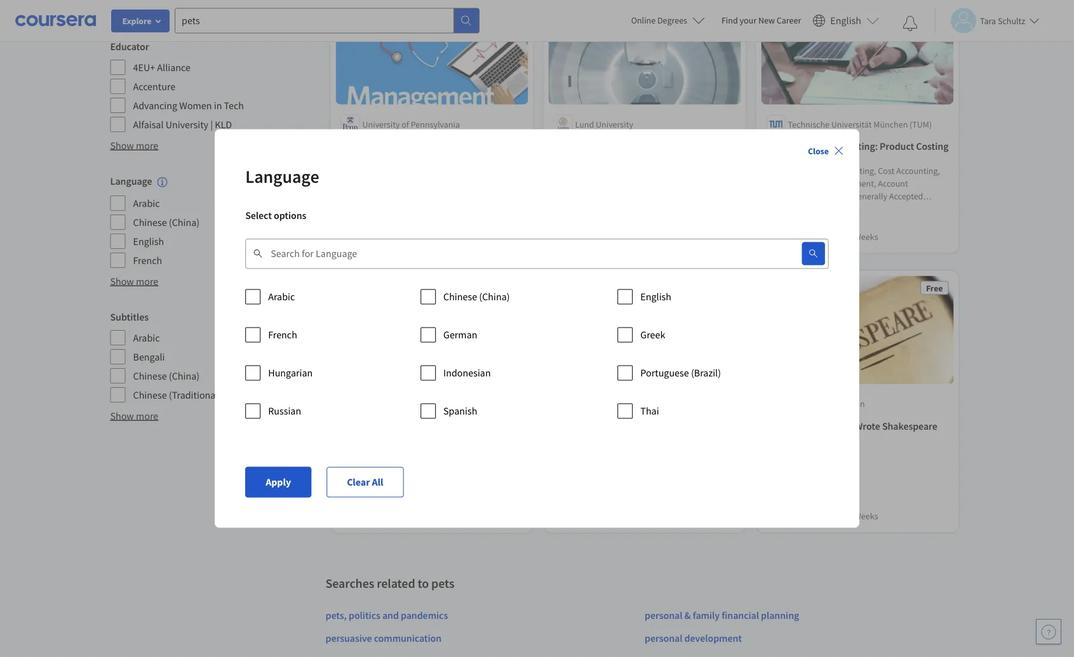 Task type: describe. For each thing, give the bounding box(es) containing it.
language inside group
[[110, 175, 152, 187]]

lund university
[[575, 118, 633, 130]]

french inside language group
[[133, 254, 162, 267]]

basics of cost accounting: product costing link
[[766, 139, 949, 154]]

analysis
[[797, 228, 827, 240]]

clear all
[[347, 476, 383, 489]]

0 vertical spatial a
[[233, 0, 238, 0]]

chinese inside language group
[[133, 216, 167, 228]]

tech
[[224, 99, 244, 112]]

french inside select language options element
[[268, 329, 297, 341]]

subject
[[239, 0, 266, 0]]

(china) inside language group
[[169, 216, 199, 228]]

personal for personal development
[[645, 632, 682, 645]]

searches
[[326, 576, 374, 591]]

dartmouth
[[575, 398, 616, 410]]

blending
[[629, 420, 668, 432]]

1 horizontal spatial to
[[823, 420, 832, 432]]

chinese (china) inside language group
[[133, 216, 199, 228]]

persuasive communication
[[326, 632, 442, 645]]

show more button for alfaisal university | kld
[[110, 138, 158, 153]]

(traditional)
[[169, 389, 221, 401]]

subtitles
[[110, 310, 149, 323]]

science
[[693, 420, 726, 432]]

lund
[[575, 118, 594, 130]]

account
[[878, 177, 908, 189]]

spanish
[[443, 405, 477, 418]]

(gaap),
[[848, 203, 876, 214]]

and down performance
[[373, 228, 388, 240]]

of for university of london
[[827, 398, 835, 410]]

options
[[274, 209, 306, 222]]

|
[[210, 118, 213, 131]]

knowledge
[[181, 0, 222, 0]]

leadership and management, people management, business process management, business psychology, leadership development, operations management, people analysis, performance management, strategy, strategy and operations
[[341, 165, 517, 240]]

4eu+
[[133, 61, 155, 74]]

personas
[[399, 420, 439, 432]]

series
[[183, 1, 205, 13]]

psychology, inside the leadership and management, people management, business process management, business psychology, leadership development, operations management, people analysis, performance management, strategy, strategy and operations
[[428, 190, 472, 202]]

accounting, down costing
[[896, 165, 940, 176]]

clear
[[347, 476, 370, 489]]

school
[[415, 398, 441, 410]]

completing
[[133, 1, 175, 13]]

1 vertical spatial operations
[[389, 228, 430, 240]]

portuguese (brazil)
[[640, 367, 721, 380]]

and up persuasive communication
[[382, 609, 399, 622]]

university left pennsylvania
[[362, 118, 400, 130]]

advancing
[[133, 99, 177, 112]]

(1.4k
[[368, 495, 386, 507]]

apply
[[266, 476, 291, 489]]

chinese (traditional)
[[133, 389, 221, 401]]

and right 'all'
[[384, 470, 398, 481]]

strategy inside the leadership and management, people management, business process management, business psychology, leadership development, operations management, people analysis, performance management, strategy, strategy and operations
[[341, 228, 372, 240]]

english inside language group
[[133, 235, 164, 248]]

wrote
[[855, 420, 880, 432]]

all
[[372, 476, 383, 489]]

accounting:
[[827, 140, 878, 153]]

university up introduction
[[788, 398, 825, 410]]

business inside the business psychology, communication, culture, human resources, leadership and management, strategy, collaboration, influencing, persona research, strategy and operations
[[407, 444, 440, 456]]

leadership inside the business psychology, communication, culture, human resources, leadership and management, strategy, collaboration, influencing, persona research, strategy and operations
[[341, 470, 382, 481]]

analysis, for strategy
[[341, 216, 373, 227]]

leadership inside accounting, cost accounting, leadership and management, account management, finance, generally accepted accounting principles (gaap), financial analysis, general accounting, financial accounting, process analysis
[[766, 177, 807, 189]]

show more button for chinese (traditional)
[[110, 408, 158, 423]]

and inside get in-depth knowledge of a subject by completing a series of courses and projects.
[[246, 1, 260, 13]]

alliance
[[157, 61, 190, 74]]

greek
[[640, 329, 665, 341]]

apply button
[[245, 467, 311, 498]]

operations inside the business psychology, communication, culture, human resources, leadership and management, strategy, collaboration, influencing, persona research, strategy and operations
[[389, 495, 430, 507]]

personal & family financial
[[645, 609, 759, 622]]

gestión
[[353, 420, 385, 432]]

1 vertical spatial pets
[[326, 609, 344, 622]]

y
[[441, 420, 446, 432]]

development,
[[341, 203, 393, 214]]

language inside dialog
[[245, 165, 319, 187]]

and down collaboration,
[[373, 495, 388, 507]]

educator
[[110, 40, 149, 53]]

depth
[[157, 0, 179, 0]]

psychology, inside the business psychology, communication, culture, human resources, leadership and management, strategy, collaboration, influencing, persona research, strategy and operations
[[441, 444, 486, 456]]

pets , politics and pandemics
[[326, 609, 448, 622]]

universität
[[831, 118, 872, 130]]

decision-making: blending art & science
[[554, 420, 726, 432]]

process inside the leadership and management, people management, business process management, business psychology, leadership development, operations management, people analysis, performance management, strategy, strategy and operations
[[455, 177, 484, 189]]

technische universität münchen (tum)
[[788, 118, 932, 130]]

1 vertical spatial people
[[491, 203, 516, 214]]

your
[[740, 15, 757, 26]]

chinese (china) inside select language options element
[[443, 291, 510, 303]]

women
[[179, 99, 212, 112]]

1 vertical spatial to
[[418, 576, 429, 591]]

of down knowledge on the left top
[[207, 1, 214, 13]]

search image
[[808, 249, 819, 259]]

(tum)
[[910, 118, 932, 130]]

university inside 'educator' group
[[166, 118, 208, 131]]

decision-
[[554, 420, 593, 432]]

4eu+ alliance
[[133, 61, 190, 74]]

show for alfaisal university | kld
[[110, 139, 134, 152]]

show notifications image
[[903, 16, 918, 31]]

iese business school
[[362, 398, 441, 410]]

university right lund
[[596, 118, 633, 130]]

show more for french
[[110, 275, 158, 288]]

find
[[722, 15, 738, 26]]

free
[[926, 282, 943, 294]]

1 horizontal spatial financial
[[878, 203, 912, 214]]

art
[[670, 420, 683, 432]]

0 vertical spatial &
[[685, 420, 691, 432]]

university of london
[[788, 398, 865, 410]]

find your new career
[[722, 15, 801, 26]]

persona
[[441, 483, 471, 494]]

projects.
[[262, 1, 294, 13]]

la
[[341, 420, 351, 432]]

related
[[377, 576, 415, 591]]

1 vertical spatial &
[[684, 609, 691, 622]]

cost inside "link"
[[806, 140, 825, 153]]

of up courses
[[224, 0, 231, 0]]

costing
[[916, 140, 949, 153]]

in
[[214, 99, 222, 112]]

basics
[[766, 140, 793, 153]]

Search by keyword search field
[[271, 239, 772, 269]]



Task type: locate. For each thing, give the bounding box(es) containing it.
3 show from the top
[[110, 410, 134, 422]]

get in-depth knowledge of a subject by completing a series of courses and projects.
[[133, 0, 294, 13]]

select
[[245, 209, 272, 222]]

arabic for language
[[133, 197, 160, 209]]

show up subtitles
[[110, 275, 134, 288]]

show down chinese (traditional)
[[110, 410, 134, 422]]

0 vertical spatial process
[[455, 177, 484, 189]]

0 horizontal spatial analysis,
[[341, 216, 373, 227]]

alfaisal
[[133, 118, 164, 131]]

&
[[685, 420, 691, 432], [684, 609, 691, 622]]

introduction to who wrote shakespeare link
[[766, 418, 949, 434]]

0 vertical spatial people
[[341, 177, 366, 189]]

1 vertical spatial strategy
[[341, 495, 372, 507]]

arabic inside language group
[[133, 197, 160, 209]]

0 vertical spatial show more button
[[110, 138, 158, 153]]

0 horizontal spatial people
[[341, 177, 366, 189]]

1 personal from the top
[[645, 609, 682, 622]]

of left close
[[795, 140, 804, 153]]

more for french
[[136, 275, 158, 288]]

strategy
[[341, 228, 372, 240], [341, 495, 372, 507]]

personal for personal & family financial
[[645, 609, 682, 622]]

and down pennsylvania
[[450, 165, 464, 176]]

,
[[344, 609, 347, 622]]

1 vertical spatial show more
[[110, 275, 158, 288]]

(china) inside "subtitles" 'group'
[[169, 370, 199, 382]]

1 horizontal spatial english
[[640, 291, 671, 303]]

0 horizontal spatial cost
[[806, 140, 825, 153]]

None search field
[[175, 8, 480, 33]]

arabic inside select language options element
[[268, 291, 295, 303]]

arabic for subtitles
[[133, 331, 160, 344]]

of for university of pennsylvania
[[402, 118, 409, 130]]

4.8 (1.4k reviews)
[[353, 495, 419, 507]]

performance
[[375, 216, 423, 227]]

of for basics of cost accounting: product costing
[[795, 140, 804, 153]]

1 vertical spatial arabic
[[268, 291, 295, 303]]

1 show more from the top
[[110, 139, 158, 152]]

basics of cost accounting: product costing
[[766, 140, 949, 153]]

analysis, inside accounting, cost accounting, leadership and management, account management, finance, generally accepted accounting principles (gaap), financial analysis, general accounting, financial accounting, process analysis
[[913, 203, 946, 214]]

show more button down alfaisal
[[110, 138, 158, 153]]

1 vertical spatial english
[[133, 235, 164, 248]]

show more down chinese (traditional)
[[110, 410, 158, 422]]

accounting, down accepted
[[878, 216, 922, 227]]

accounting
[[766, 203, 808, 214]]

english button
[[807, 0, 884, 41]]

1 horizontal spatial analysis,
[[913, 203, 946, 214]]

2 show more from the top
[[110, 275, 158, 288]]

0 vertical spatial pets
[[431, 576, 454, 591]]

0 vertical spatial analysis,
[[913, 203, 946, 214]]

0 vertical spatial french
[[133, 254, 162, 267]]

0 vertical spatial financial
[[878, 203, 912, 214]]

and up finance,
[[809, 177, 823, 189]]

2 more from the top
[[136, 275, 158, 288]]

financial down accepted
[[878, 203, 912, 214]]

operations
[[395, 203, 436, 214], [389, 228, 430, 240], [389, 495, 430, 507]]

people
[[341, 177, 366, 189], [491, 203, 516, 214]]

1 vertical spatial process
[[766, 228, 795, 240]]

to
[[823, 420, 832, 432], [418, 576, 429, 591]]

strategy inside the business psychology, communication, culture, human resources, leadership and management, strategy, collaboration, influencing, persona research, strategy and operations
[[341, 495, 372, 507]]

0 vertical spatial psychology,
[[428, 190, 472, 202]]

new
[[758, 15, 775, 26]]

0 horizontal spatial french
[[133, 254, 162, 267]]

development
[[684, 632, 742, 645]]

1 vertical spatial psychology,
[[441, 444, 486, 456]]

strategy, up persona
[[452, 470, 485, 481]]

personal down personal & family financial
[[645, 632, 682, 645]]

people up search by keyword search field
[[491, 203, 516, 214]]

1 horizontal spatial language
[[245, 165, 319, 187]]

show down alfaisal
[[110, 139, 134, 152]]

by
[[268, 0, 277, 0]]

alfaisal university | kld
[[133, 118, 232, 131]]

introduction
[[766, 420, 821, 432]]

1
[[412, 231, 416, 242], [624, 231, 629, 242], [837, 231, 842, 242], [837, 511, 842, 522]]

to left who
[[823, 420, 832, 432]]

more for chinese (traditional)
[[136, 410, 158, 422]]

1 vertical spatial french
[[268, 329, 297, 341]]

1 vertical spatial (china)
[[479, 291, 510, 303]]

show for chinese (traditional)
[[110, 410, 134, 422]]

chinese inside select language options element
[[443, 291, 477, 303]]

2 vertical spatial show more button
[[110, 408, 158, 423]]

show more for chinese (traditional)
[[110, 410, 158, 422]]

pets up persuasive
[[326, 609, 344, 622]]

2 show more button from the top
[[110, 274, 158, 289]]

0 vertical spatial more
[[136, 139, 158, 152]]

russian
[[268, 405, 301, 418]]

0 vertical spatial strategy
[[341, 228, 372, 240]]

1 vertical spatial strategy,
[[452, 470, 485, 481]]

1 more from the top
[[136, 139, 158, 152]]

0 vertical spatial cost
[[806, 140, 825, 153]]

0 vertical spatial to
[[823, 420, 832, 432]]

language
[[245, 165, 319, 187], [110, 175, 152, 187]]

french up hungarian
[[268, 329, 297, 341]]

show more down alfaisal
[[110, 139, 158, 152]]

process
[[455, 177, 484, 189], [766, 228, 795, 240]]

to right "related"
[[418, 576, 429, 591]]

2 vertical spatial show more
[[110, 410, 158, 422]]

(china) inside select language options element
[[479, 291, 510, 303]]

1 vertical spatial show more button
[[110, 274, 158, 289]]

1 horizontal spatial process
[[766, 228, 795, 240]]

1 vertical spatial show
[[110, 275, 134, 288]]

pandemics
[[401, 609, 448, 622]]

clear all button
[[327, 467, 404, 498]]

0 vertical spatial english
[[830, 14, 861, 27]]

2 vertical spatial (china)
[[169, 370, 199, 382]]

cost inside accounting, cost accounting, leadership and management, account management, finance, generally accepted accounting principles (gaap), financial analysis, general accounting, financial accounting, process analysis
[[878, 165, 894, 176]]

arabic
[[133, 197, 160, 209], [268, 291, 295, 303], [133, 331, 160, 344]]

0 vertical spatial strategy,
[[477, 216, 510, 227]]

courses
[[216, 1, 244, 13]]

language up select options
[[245, 165, 319, 187]]

show more up subtitles
[[110, 275, 158, 288]]

3 show more button from the top
[[110, 408, 158, 423]]

0 vertical spatial chinese (china)
[[133, 216, 199, 228]]

accenture
[[133, 80, 175, 93]]

strategy, inside the leadership and management, people management, business process management, business psychology, leadership development, operations management, people analysis, performance management, strategy, strategy and operations
[[477, 216, 510, 227]]

searches related to pets
[[326, 576, 454, 591]]

close button
[[803, 139, 849, 162]]

0 vertical spatial show more
[[110, 139, 158, 152]]

operations down performance
[[389, 228, 430, 240]]

0 vertical spatial (china)
[[169, 216, 199, 228]]

close
[[808, 145, 829, 157]]

communication,
[[341, 457, 403, 469]]

a up courses
[[233, 0, 238, 0]]

personal development
[[645, 632, 742, 645]]

operations down influencing,
[[389, 495, 430, 507]]

more down alfaisal
[[136, 139, 158, 152]]

2 show from the top
[[110, 275, 134, 288]]

financial
[[722, 609, 759, 622]]

general
[[766, 216, 795, 227]]

1 show more button from the top
[[110, 138, 158, 153]]

show for french
[[110, 275, 134, 288]]

1 vertical spatial a
[[177, 1, 181, 13]]

0 horizontal spatial financial
[[843, 216, 876, 227]]

language down alfaisal
[[110, 175, 152, 187]]

resources,
[[465, 457, 505, 469]]

1 vertical spatial more
[[136, 275, 158, 288]]

more up subtitles
[[136, 275, 158, 288]]

family
[[693, 609, 720, 622]]

analysis, inside the leadership and management, people management, business process management, business psychology, leadership development, operations management, people analysis, performance management, strategy, strategy and operations
[[341, 216, 373, 227]]

accounting, up 'analysis' on the right of the page
[[797, 216, 841, 227]]

communication
[[374, 632, 442, 645]]

1 horizontal spatial cost
[[878, 165, 894, 176]]

1 vertical spatial chinese (china)
[[443, 291, 510, 303]]

politics
[[349, 609, 380, 622]]

1 vertical spatial financial
[[843, 216, 876, 227]]

de
[[387, 420, 397, 432]]

1 vertical spatial personal
[[645, 632, 682, 645]]

management, inside the business psychology, communication, culture, human resources, leadership and management, strategy, collaboration, influencing, persona research, strategy and operations
[[400, 470, 451, 481]]

2 strategy from the top
[[341, 495, 372, 507]]

chinese (china)
[[133, 216, 199, 228], [443, 291, 510, 303], [133, 370, 199, 382]]

business psychology, communication, culture, human resources, leadership and management, strategy, collaboration, influencing, persona research, strategy and operations
[[341, 444, 509, 507]]

2 vertical spatial more
[[136, 410, 158, 422]]

french
[[133, 254, 162, 267], [268, 329, 297, 341]]

research,
[[473, 483, 509, 494]]

university of pennsylvania
[[362, 118, 460, 130]]

1 horizontal spatial people
[[491, 203, 516, 214]]

0 horizontal spatial language
[[110, 175, 152, 187]]

personal up personal development
[[645, 609, 682, 622]]

of inside basics of cost accounting: product costing "link"
[[795, 140, 804, 153]]

show more
[[110, 139, 158, 152], [110, 275, 158, 288], [110, 410, 158, 422]]

strategy,
[[477, 216, 510, 227], [452, 470, 485, 481]]

0 horizontal spatial process
[[455, 177, 484, 189]]

equipos
[[448, 420, 482, 432]]

pets
[[431, 576, 454, 591], [326, 609, 344, 622]]

strategy down collaboration,
[[341, 495, 372, 507]]

analysis, for accounting,
[[913, 203, 946, 214]]

influencing,
[[396, 483, 439, 494]]

2 vertical spatial operations
[[389, 495, 430, 507]]

dartmouth college
[[575, 398, 645, 410]]

1 horizontal spatial pets
[[431, 576, 454, 591]]

2 vertical spatial chinese (china)
[[133, 370, 199, 382]]

2 vertical spatial arabic
[[133, 331, 160, 344]]

educator group
[[110, 39, 318, 133]]

hungarian
[[268, 367, 313, 380]]

university down advancing women in tech
[[166, 118, 208, 131]]

4.8
[[353, 495, 365, 507]]

process inside accounting, cost accounting, leadership and management, account management, finance, generally accepted accounting principles (gaap), financial analysis, general accounting, financial accounting, process analysis
[[766, 228, 795, 240]]

0 vertical spatial arabic
[[133, 197, 160, 209]]

language group
[[110, 173, 318, 269]]

0 horizontal spatial a
[[177, 1, 181, 13]]

3 show more from the top
[[110, 410, 158, 422]]

0 horizontal spatial english
[[133, 235, 164, 248]]

1 horizontal spatial a
[[233, 0, 238, 0]]

people up development,
[[341, 177, 366, 189]]

analysis, down accepted
[[913, 203, 946, 214]]

0 vertical spatial personal
[[645, 609, 682, 622]]

london
[[836, 398, 865, 410]]

english
[[830, 14, 861, 27], [133, 235, 164, 248], [640, 291, 671, 303]]

la gestión de personas y equipos
[[341, 420, 482, 432]]

1 vertical spatial cost
[[878, 165, 894, 176]]

strategy, up search by keyword search field
[[477, 216, 510, 227]]

financial down (gaap),
[[843, 216, 876, 227]]

2 personal from the top
[[645, 632, 682, 645]]

accepted
[[889, 190, 923, 202]]

iese
[[362, 398, 379, 410]]

french up subtitles
[[133, 254, 162, 267]]

analysis, down development,
[[341, 216, 373, 227]]

university
[[166, 118, 208, 131], [362, 118, 400, 130], [596, 118, 633, 130], [788, 398, 825, 410]]

reviews)
[[388, 495, 419, 507]]

subtitles group
[[110, 309, 318, 403]]

portuguese
[[640, 367, 689, 380]]

1 vertical spatial analysis,
[[341, 216, 373, 227]]

pennsylvania
[[411, 118, 460, 130]]

english inside select language options element
[[640, 291, 671, 303]]

& right art
[[685, 420, 691, 432]]

of left the london
[[827, 398, 835, 410]]

pets up 'pandemics'
[[431, 576, 454, 591]]

more down chinese (traditional)
[[136, 410, 158, 422]]

cost up account
[[878, 165, 894, 176]]

a down depth
[[177, 1, 181, 13]]

coursera image
[[15, 10, 96, 31]]

course
[[380, 231, 406, 242], [593, 231, 619, 242], [806, 231, 831, 242], [806, 511, 831, 522]]

2 vertical spatial show
[[110, 410, 134, 422]]

planning
[[761, 609, 799, 622]]

& left family
[[684, 609, 691, 622]]

select language options element
[[245, 284, 829, 437]]

of left pennsylvania
[[402, 118, 409, 130]]

la gestión de personas y equipos link
[[341, 418, 523, 434]]

münchen
[[873, 118, 908, 130]]

find your new career link
[[715, 13, 807, 29]]

more for alfaisal university | kld
[[136, 139, 158, 152]]

and inside accounting, cost accounting, leadership and management, account management, finance, generally accepted accounting principles (gaap), financial analysis, general accounting, financial accounting, process analysis
[[809, 177, 823, 189]]

english inside english button
[[830, 14, 861, 27]]

select options
[[245, 209, 306, 222]]

bengali
[[133, 350, 165, 363]]

language dialog
[[215, 129, 859, 528]]

shakespeare
[[882, 420, 937, 432]]

1 horizontal spatial french
[[268, 329, 297, 341]]

1 strategy from the top
[[341, 228, 372, 240]]

of
[[224, 0, 231, 0], [207, 1, 214, 13], [402, 118, 409, 130], [795, 140, 804, 153], [827, 398, 835, 410]]

0 horizontal spatial to
[[418, 576, 429, 591]]

strategy down development,
[[341, 228, 372, 240]]

arabic inside "subtitles" 'group'
[[133, 331, 160, 344]]

1 show from the top
[[110, 139, 134, 152]]

cost down technische
[[806, 140, 825, 153]]

more
[[136, 139, 158, 152], [136, 275, 158, 288], [136, 410, 158, 422]]

show more button up subtitles
[[110, 274, 158, 289]]

get
[[133, 0, 146, 0]]

show more button down chinese (traditional)
[[110, 408, 158, 423]]

help center image
[[1041, 624, 1056, 640]]

german
[[443, 329, 477, 341]]

and down subject
[[246, 1, 260, 13]]

thai
[[640, 405, 659, 418]]

in-
[[148, 0, 157, 0]]

show more for alfaisal university | kld
[[110, 139, 158, 152]]

collaboration,
[[341, 483, 394, 494]]

0 vertical spatial show
[[110, 139, 134, 152]]

strategy, inside the business psychology, communication, culture, human resources, leadership and management, strategy, collaboration, influencing, persona research, strategy and operations
[[452, 470, 485, 481]]

3 more from the top
[[136, 410, 158, 422]]

2 horizontal spatial english
[[830, 14, 861, 27]]

chinese (china) inside "subtitles" 'group'
[[133, 370, 199, 382]]

show more button for french
[[110, 274, 158, 289]]

0 horizontal spatial pets
[[326, 609, 344, 622]]

accounting, down accounting:
[[832, 165, 876, 176]]

finance,
[[819, 190, 850, 202]]

0 vertical spatial operations
[[395, 203, 436, 214]]

2 vertical spatial english
[[640, 291, 671, 303]]

operations up performance
[[395, 203, 436, 214]]



Task type: vqa. For each thing, say whether or not it's contained in the screenshot.


